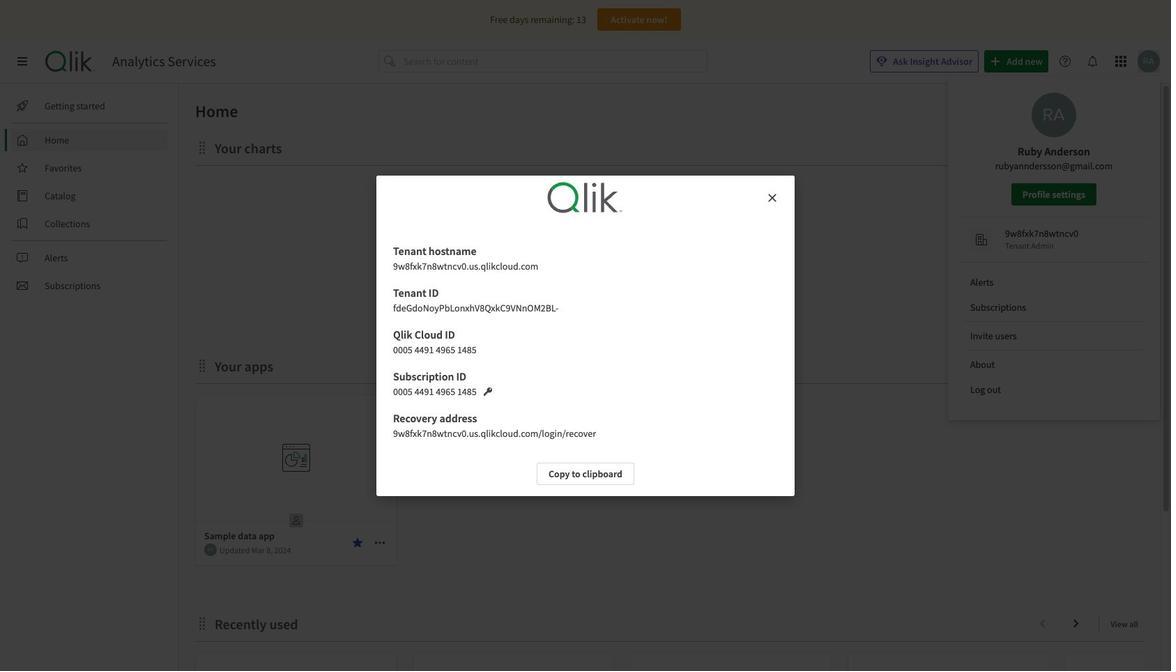 Task type: describe. For each thing, give the bounding box(es) containing it.
ruby anderson element
[[204, 544, 217, 556]]

close sidebar menu image
[[17, 56, 28, 67]]

analytics services element
[[112, 53, 216, 70]]

remove from favorites image
[[352, 538, 363, 549]]

0 horizontal spatial ruby anderson image
[[204, 544, 217, 556]]



Task type: vqa. For each thing, say whether or not it's contained in the screenshot.
Remove From Favorites IMAGE
yes



Task type: locate. For each thing, give the bounding box(es) containing it.
1 vertical spatial ruby anderson image
[[204, 544, 217, 556]]

0 vertical spatial move collection image
[[195, 359, 209, 373]]

navigation pane element
[[0, 89, 178, 303]]

ruby anderson image
[[1032, 93, 1076, 137]]

move collection image
[[195, 359, 209, 373], [195, 617, 209, 631]]

0 vertical spatial ruby anderson image
[[1138, 50, 1160, 73]]

move collection image
[[195, 140, 209, 154]]

main content
[[173, 84, 1171, 671]]

1 vertical spatial move collection image
[[195, 617, 209, 631]]

1 horizontal spatial ruby anderson image
[[1138, 50, 1160, 73]]

ruby anderson image
[[1138, 50, 1160, 73], [204, 544, 217, 556]]



